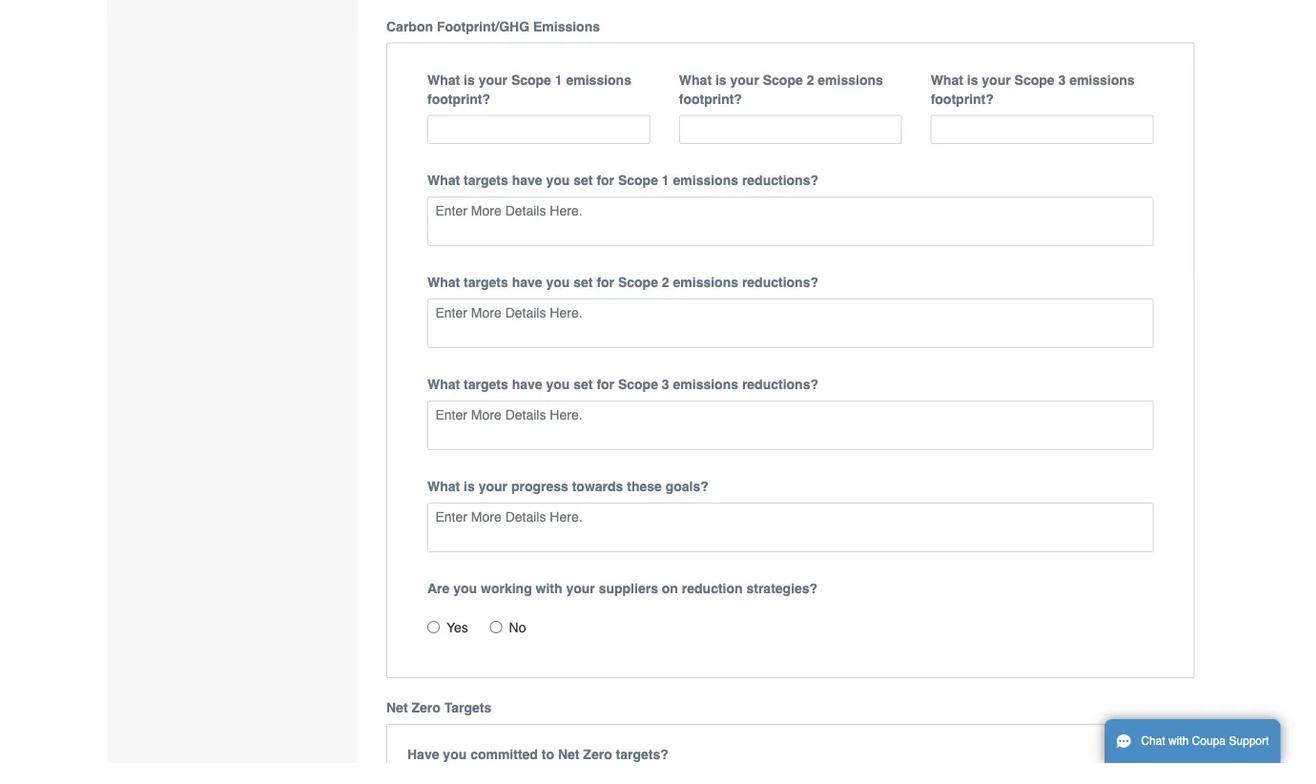 Task type: vqa. For each thing, say whether or not it's contained in the screenshot.
first Password from right
no



Task type: describe. For each thing, give the bounding box(es) containing it.
emissions up 'what targets have you set for scope 1 emissions reductions?' text field on the top of page
[[673, 172, 739, 188]]

what for what is your scope 2 emissions footprint?
[[679, 72, 712, 87]]

is for what is your progress towards these goals?
[[464, 479, 475, 494]]

footprint? for what is your scope 2 emissions footprint?
[[679, 91, 742, 106]]

support
[[1229, 735, 1269, 748]]

footprint/ghg
[[437, 18, 530, 34]]

targets for what targets have you set for scope 2 emissions reductions?
[[464, 275, 508, 290]]

you for 2
[[546, 275, 570, 290]]

What is your progress towards these goals? text field
[[428, 503, 1154, 552]]

is for what is your scope 3 emissions footprint?
[[967, 72, 979, 87]]

these
[[627, 479, 662, 494]]

chat
[[1142, 735, 1166, 748]]

scope inside what is your scope 1 emissions footprint?
[[511, 72, 551, 87]]

scope inside what is your scope 2 emissions footprint?
[[763, 72, 803, 87]]

you for 1
[[546, 172, 570, 188]]

what targets have you set for scope 3 emissions reductions?
[[428, 377, 819, 392]]

what targets have you set for scope 1 emissions reductions?
[[428, 172, 819, 188]]

are you working with your suppliers on reduction strategies?
[[428, 581, 818, 596]]

towards
[[572, 479, 623, 494]]

what for what targets have you set for scope 2 emissions reductions?
[[428, 275, 460, 290]]

set for 2
[[574, 275, 593, 290]]

is for what is your scope 1 emissions footprint?
[[464, 72, 475, 87]]

emissions inside what is your scope 2 emissions footprint?
[[818, 72, 883, 87]]

targets for what targets have you set for scope 1 emissions reductions?
[[464, 172, 508, 188]]

what for what targets have you set for scope 1 emissions reductions?
[[428, 172, 460, 188]]

reductions? for what targets have you set for scope 1 emissions reductions?
[[742, 172, 819, 188]]

your for what is your scope 2 emissions footprint?
[[730, 72, 759, 87]]

0 horizontal spatial 3
[[662, 377, 670, 392]]

carbon footprint/ghg emissions
[[386, 18, 600, 34]]

are
[[428, 581, 450, 596]]

no
[[509, 620, 526, 635]]

emissions
[[533, 18, 600, 34]]

what is your scope 3 emissions footprint?
[[931, 72, 1135, 106]]

scope inside what is your scope 3 emissions footprint?
[[1015, 72, 1055, 87]]

0 horizontal spatial zero
[[412, 700, 441, 715]]

1 inside what is your scope 1 emissions footprint?
[[555, 72, 563, 87]]

reductions? for what targets have you set for scope 2 emissions reductions?
[[742, 275, 819, 290]]

set for 1
[[574, 172, 593, 188]]

for for 3
[[597, 377, 615, 392]]

What targets have you set for Scope 2 emissions reductions? text field
[[428, 298, 1154, 348]]

emissions up what targets have you set for scope 3 emissions reductions? text field
[[673, 377, 739, 392]]

1 vertical spatial zero
[[583, 747, 612, 762]]

emissions inside what is your scope 1 emissions footprint?
[[566, 72, 632, 87]]

What is your Scope 1 emissions footprint? text field
[[428, 115, 651, 144]]

have you committed to net zero targets?
[[407, 747, 669, 762]]

what targets have you set for scope 2 emissions reductions?
[[428, 275, 819, 290]]

have
[[407, 747, 439, 762]]

What targets have you set for Scope 3 emissions reductions? text field
[[428, 401, 1154, 450]]

with inside button
[[1169, 735, 1189, 748]]

What is your Scope 3 emissions footprint? text field
[[931, 115, 1154, 144]]

What is your Scope 2 emissions footprint? text field
[[679, 115, 902, 144]]

goals?
[[666, 479, 709, 494]]

1 vertical spatial 1
[[662, 172, 670, 188]]

what for what is your scope 3 emissions footprint?
[[931, 72, 964, 87]]

suppliers
[[599, 581, 658, 596]]

what is your scope 1 emissions footprint?
[[428, 72, 632, 106]]

reductions? for what targets have you set for scope 3 emissions reductions?
[[742, 377, 819, 392]]

working
[[481, 581, 532, 596]]

0 horizontal spatial 2
[[662, 275, 670, 290]]



Task type: locate. For each thing, give the bounding box(es) containing it.
footprint? inside what is your scope 1 emissions footprint?
[[428, 91, 491, 106]]

for
[[597, 172, 615, 188], [597, 275, 615, 290], [597, 377, 615, 392]]

2 footprint? from the left
[[679, 91, 742, 106]]

have for what targets have you set for scope 3 emissions reductions?
[[512, 377, 543, 392]]

what is your scope 2 emissions footprint?
[[679, 72, 883, 106]]

is inside what is your scope 2 emissions footprint?
[[716, 72, 727, 87]]

0 horizontal spatial 1
[[555, 72, 563, 87]]

1 vertical spatial for
[[597, 275, 615, 290]]

3 set from the top
[[574, 377, 593, 392]]

reductions?
[[742, 172, 819, 188], [742, 275, 819, 290], [742, 377, 819, 392]]

1 horizontal spatial zero
[[583, 747, 612, 762]]

1 horizontal spatial 2
[[807, 72, 814, 87]]

your down carbon footprint/ghg emissions
[[479, 72, 508, 87]]

reductions? up what targets have you set for scope 3 emissions reductions? text field
[[742, 377, 819, 392]]

yes
[[447, 620, 468, 635]]

3 for from the top
[[597, 377, 615, 392]]

to
[[542, 747, 554, 762]]

you for 3
[[546, 377, 570, 392]]

net right to
[[558, 747, 580, 762]]

3 reductions? from the top
[[742, 377, 819, 392]]

with right working
[[536, 581, 563, 596]]

reduction
[[682, 581, 743, 596]]

what
[[428, 72, 460, 87], [679, 72, 712, 87], [931, 72, 964, 87], [428, 172, 460, 188], [428, 275, 460, 290], [428, 377, 460, 392], [428, 479, 460, 494]]

1 vertical spatial 2
[[662, 275, 670, 290]]

what inside what is your scope 2 emissions footprint?
[[679, 72, 712, 87]]

have
[[512, 172, 543, 188], [512, 275, 543, 290], [512, 377, 543, 392]]

what inside what is your scope 1 emissions footprint?
[[428, 72, 460, 87]]

0 vertical spatial for
[[597, 172, 615, 188]]

net
[[386, 700, 408, 715], [558, 747, 580, 762]]

1 horizontal spatial 1
[[662, 172, 670, 188]]

1 vertical spatial 3
[[662, 377, 670, 392]]

1
[[555, 72, 563, 87], [662, 172, 670, 188]]

3 inside what is your scope 3 emissions footprint?
[[1059, 72, 1066, 87]]

1 horizontal spatial 3
[[1059, 72, 1066, 87]]

3 footprint? from the left
[[931, 91, 994, 106]]

for for 2
[[597, 275, 615, 290]]

you
[[546, 172, 570, 188], [546, 275, 570, 290], [546, 377, 570, 392], [453, 581, 477, 596], [443, 747, 467, 762]]

is down footprint/ghg
[[464, 72, 475, 87]]

is left progress
[[464, 479, 475, 494]]

2 horizontal spatial footprint?
[[931, 91, 994, 106]]

footprint? for what is your scope 3 emissions footprint?
[[931, 91, 994, 106]]

targets
[[444, 700, 492, 715]]

footprint? inside what is your scope 2 emissions footprint?
[[679, 91, 742, 106]]

reductions? up what targets have you set for scope 2 emissions reductions? text field
[[742, 275, 819, 290]]

have for what targets have you set for scope 2 emissions reductions?
[[512, 275, 543, 290]]

2 inside what is your scope 2 emissions footprint?
[[807, 72, 814, 87]]

0 vertical spatial have
[[512, 172, 543, 188]]

footprint? up what is your scope 2 emissions footprint? text box
[[679, 91, 742, 106]]

zero left targets?
[[583, 747, 612, 762]]

2 set from the top
[[574, 275, 593, 290]]

targets for what targets have you set for scope 3 emissions reductions?
[[464, 377, 508, 392]]

0 vertical spatial reductions?
[[742, 172, 819, 188]]

emissions up what is your scope 2 emissions footprint? text box
[[818, 72, 883, 87]]

is for what is your scope 2 emissions footprint?
[[716, 72, 727, 87]]

footprint? inside what is your scope 3 emissions footprint?
[[931, 91, 994, 106]]

with right 'chat'
[[1169, 735, 1189, 748]]

your
[[479, 72, 508, 87], [730, 72, 759, 87], [982, 72, 1011, 87], [479, 479, 508, 494], [566, 581, 595, 596]]

1 footprint? from the left
[[428, 91, 491, 106]]

emissions inside what is your scope 3 emissions footprint?
[[1070, 72, 1135, 87]]

1 vertical spatial reductions?
[[742, 275, 819, 290]]

emissions up what targets have you set for scope 2 emissions reductions? text field
[[673, 275, 739, 290]]

strategies?
[[747, 581, 818, 596]]

footprint?
[[428, 91, 491, 106], [679, 91, 742, 106], [931, 91, 994, 106]]

your for what is your scope 1 emissions footprint?
[[479, 72, 508, 87]]

1 targets from the top
[[464, 172, 508, 188]]

targets?
[[616, 747, 669, 762]]

2 vertical spatial reductions?
[[742, 377, 819, 392]]

What targets have you set for Scope 1 emissions reductions? text field
[[428, 196, 1154, 246]]

zero
[[412, 700, 441, 715], [583, 747, 612, 762]]

chat with coupa support
[[1142, 735, 1269, 748]]

1 have from the top
[[512, 172, 543, 188]]

progress
[[511, 479, 569, 494]]

1 vertical spatial with
[[1169, 735, 1189, 748]]

0 horizontal spatial footprint?
[[428, 91, 491, 106]]

1 for from the top
[[597, 172, 615, 188]]

3
[[1059, 72, 1066, 87], [662, 377, 670, 392]]

targets
[[464, 172, 508, 188], [464, 275, 508, 290], [464, 377, 508, 392]]

2 vertical spatial for
[[597, 377, 615, 392]]

0 vertical spatial net
[[386, 700, 408, 715]]

2 vertical spatial have
[[512, 377, 543, 392]]

0 vertical spatial with
[[536, 581, 563, 596]]

on
[[662, 581, 678, 596]]

emissions
[[566, 72, 632, 87], [818, 72, 883, 87], [1070, 72, 1135, 87], [673, 172, 739, 188], [673, 275, 739, 290], [673, 377, 739, 392]]

1 vertical spatial have
[[512, 275, 543, 290]]

1 horizontal spatial footprint?
[[679, 91, 742, 106]]

2 have from the top
[[512, 275, 543, 290]]

chat with coupa support button
[[1105, 720, 1281, 763]]

0 vertical spatial targets
[[464, 172, 508, 188]]

1 set from the top
[[574, 172, 593, 188]]

1 horizontal spatial net
[[558, 747, 580, 762]]

footprint? down footprint/ghg
[[428, 91, 491, 106]]

zero left targets
[[412, 700, 441, 715]]

coupa
[[1192, 735, 1226, 748]]

your left progress
[[479, 479, 508, 494]]

scope
[[511, 72, 551, 87], [763, 72, 803, 87], [1015, 72, 1055, 87], [618, 172, 658, 188], [618, 275, 658, 290], [618, 377, 658, 392]]

2 for from the top
[[597, 275, 615, 290]]

0 horizontal spatial with
[[536, 581, 563, 596]]

reductions? up 'what targets have you set for scope 1 emissions reductions?' text field on the top of page
[[742, 172, 819, 188]]

2 vertical spatial set
[[574, 377, 593, 392]]

your inside what is your scope 3 emissions footprint?
[[982, 72, 1011, 87]]

emissions up the what is your scope 3 emissions footprint? text field
[[1070, 72, 1135, 87]]

3 have from the top
[[512, 377, 543, 392]]

set
[[574, 172, 593, 188], [574, 275, 593, 290], [574, 377, 593, 392]]

0 vertical spatial 2
[[807, 72, 814, 87]]

footprint? up the what is your scope 3 emissions footprint? text field
[[931, 91, 994, 106]]

your up the what is your scope 3 emissions footprint? text field
[[982, 72, 1011, 87]]

what inside what is your scope 3 emissions footprint?
[[931, 72, 964, 87]]

None radio
[[428, 621, 440, 633], [490, 621, 502, 633], [428, 621, 440, 633], [490, 621, 502, 633]]

committed
[[471, 747, 538, 762]]

2
[[807, 72, 814, 87], [662, 275, 670, 290]]

0 vertical spatial set
[[574, 172, 593, 188]]

set for 3
[[574, 377, 593, 392]]

net zero targets
[[386, 700, 492, 715]]

is inside what is your scope 1 emissions footprint?
[[464, 72, 475, 87]]

what is your progress towards these goals?
[[428, 479, 709, 494]]

0 vertical spatial 1
[[555, 72, 563, 87]]

have for what targets have you set for scope 1 emissions reductions?
[[512, 172, 543, 188]]

1 vertical spatial targets
[[464, 275, 508, 290]]

your inside what is your scope 1 emissions footprint?
[[479, 72, 508, 87]]

what for what is your scope 1 emissions footprint?
[[428, 72, 460, 87]]

is
[[464, 72, 475, 87], [716, 72, 727, 87], [967, 72, 979, 87], [464, 479, 475, 494]]

1 horizontal spatial with
[[1169, 735, 1189, 748]]

what for what is your progress towards these goals?
[[428, 479, 460, 494]]

2 targets from the top
[[464, 275, 508, 290]]

emissions down emissions
[[566, 72, 632, 87]]

1 vertical spatial net
[[558, 747, 580, 762]]

carbon
[[386, 18, 433, 34]]

is up the what is your scope 3 emissions footprint? text field
[[967, 72, 979, 87]]

your left suppliers
[[566, 581, 595, 596]]

3 targets from the top
[[464, 377, 508, 392]]

0 vertical spatial 3
[[1059, 72, 1066, 87]]

1 vertical spatial set
[[574, 275, 593, 290]]

is inside what is your scope 3 emissions footprint?
[[967, 72, 979, 87]]

your for what is your scope 3 emissions footprint?
[[982, 72, 1011, 87]]

what for what targets have you set for scope 3 emissions reductions?
[[428, 377, 460, 392]]

for for 1
[[597, 172, 615, 188]]

1 reductions? from the top
[[742, 172, 819, 188]]

with
[[536, 581, 563, 596], [1169, 735, 1189, 748]]

your for what is your progress towards these goals?
[[479, 479, 508, 494]]

0 vertical spatial zero
[[412, 700, 441, 715]]

your inside what is your scope 2 emissions footprint?
[[730, 72, 759, 87]]

is up what is your scope 2 emissions footprint? text box
[[716, 72, 727, 87]]

your up what is your scope 2 emissions footprint? text box
[[730, 72, 759, 87]]

footprint? for what is your scope 1 emissions footprint?
[[428, 91, 491, 106]]

net up have
[[386, 700, 408, 715]]

0 horizontal spatial net
[[386, 700, 408, 715]]

2 reductions? from the top
[[742, 275, 819, 290]]

2 vertical spatial targets
[[464, 377, 508, 392]]



